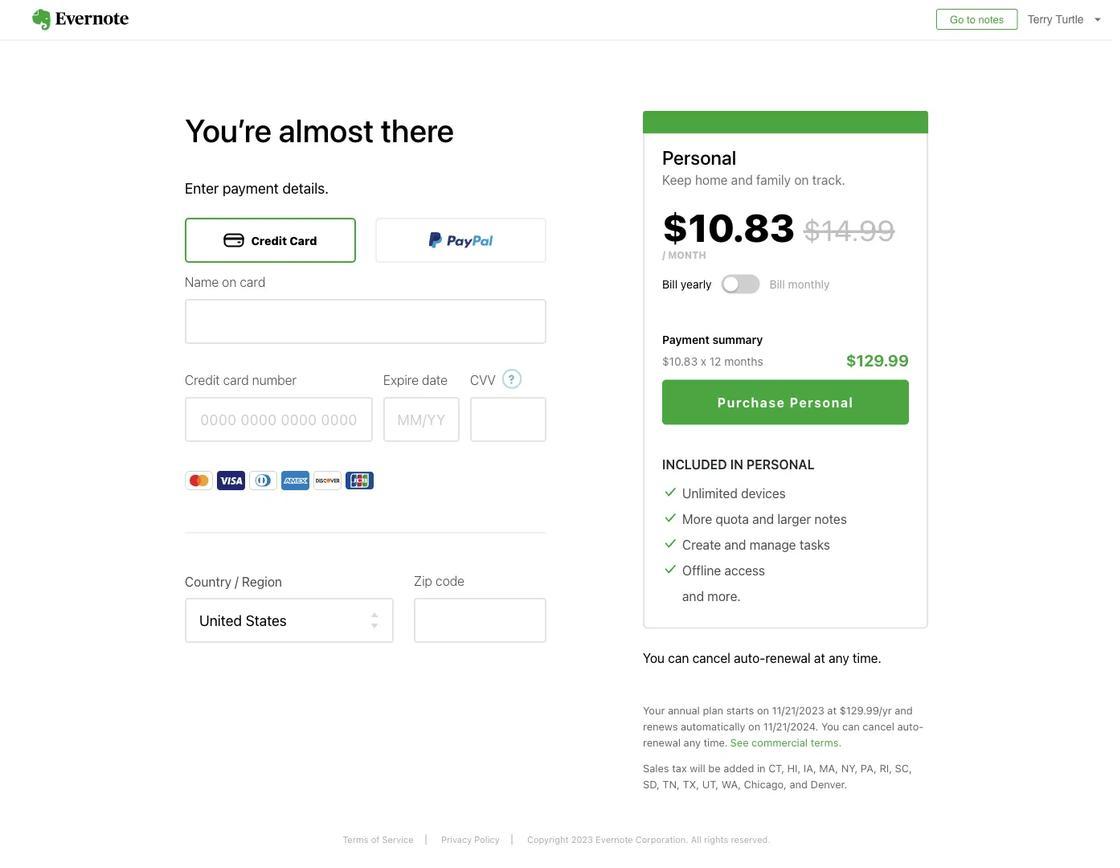 Task type: describe. For each thing, give the bounding box(es) containing it.
details.
[[282, 179, 329, 197]]

credit for credit card number
[[185, 372, 220, 387]]

number
[[252, 372, 297, 387]]

almost
[[279, 111, 374, 149]]

bill for bill yearly
[[662, 278, 678, 291]]

access
[[725, 563, 765, 578]]

country
[[185, 574, 232, 589]]

personal inside button
[[790, 395, 854, 410]]

on right name
[[222, 274, 237, 289]]

wa,
[[722, 778, 741, 790]]

time. inside the your annual plan starts on 11/21/2023 at $129.99/yr and renews automatically on 11/21/2024. you can cancel auto- renewal any time.
[[704, 736, 728, 748]]

and down devices
[[752, 511, 774, 526]]

tx,
[[683, 778, 699, 790]]

card
[[290, 234, 317, 247]]

included
[[662, 457, 727, 472]]

bill yearly
[[662, 278, 712, 291]]

1 vertical spatial card
[[223, 372, 249, 387]]

11/21/2023
[[772, 704, 824, 716]]

$10.83 $14.99 / month
[[662, 204, 895, 261]]

terms of service link
[[331, 834, 426, 845]]

your
[[643, 704, 665, 716]]

there
[[381, 111, 454, 149]]

$129.99
[[846, 350, 909, 369]]

more quota and larger notes
[[682, 511, 847, 526]]

at inside the your annual plan starts on 11/21/2023 at $129.99/yr and renews automatically on 11/21/2024. you can cancel auto- renewal any time.
[[827, 704, 837, 716]]

automatically
[[681, 720, 746, 732]]

ri,
[[880, 762, 892, 774]]

on inside personal keep home and family on track.
[[794, 172, 809, 188]]

and inside sales tax will be added in ct, hi, ia, ma, ny, pa, ri, sc, sd, tn, tx, ut, wa, chicago, and denver.
[[790, 778, 808, 790]]

tasks
[[800, 537, 830, 552]]

zip code
[[414, 573, 465, 588]]

turtle
[[1056, 13, 1084, 26]]

reserved.
[[731, 834, 771, 845]]

zip
[[414, 573, 432, 588]]

offline
[[682, 563, 721, 578]]

sc,
[[895, 762, 912, 774]]

copyright 2023 evernote corporation. all rights reserved.
[[527, 834, 771, 845]]

and down quota at the bottom of the page
[[725, 537, 746, 552]]

plan
[[703, 704, 724, 716]]

1 horizontal spatial renewal
[[766, 650, 811, 666]]

japan credit bureau image
[[346, 471, 374, 490]]

name on card
[[185, 274, 266, 289]]

bill monthly
[[770, 278, 830, 291]]

code
[[436, 573, 465, 588]]

of
[[371, 834, 380, 845]]

12
[[710, 354, 721, 368]]

cancel inside the your annual plan starts on 11/21/2023 at $129.99/yr and renews automatically on 11/21/2024. you can cancel auto- renewal any time.
[[863, 720, 895, 732]]

11/21/2024.
[[763, 720, 819, 732]]

sd,
[[643, 778, 660, 790]]

0 horizontal spatial can
[[668, 650, 689, 666]]

payment
[[223, 179, 279, 197]]

go to notes link
[[936, 9, 1018, 30]]

$129.99/yr
[[840, 704, 892, 716]]

$10.83 for x
[[662, 354, 698, 368]]

ma,
[[819, 762, 838, 774]]

keep
[[662, 172, 692, 188]]

summary
[[713, 333, 763, 346]]

0 vertical spatial auto-
[[734, 650, 766, 666]]

terry turtle
[[1028, 13, 1084, 26]]

rights
[[704, 834, 728, 845]]

you're
[[185, 111, 272, 149]]

credit card number
[[185, 372, 297, 387]]

unlimited
[[682, 485, 738, 501]]

manage
[[750, 537, 796, 552]]

master card image
[[185, 471, 213, 490]]

0 vertical spatial card
[[240, 274, 266, 289]]

annual
[[668, 704, 700, 716]]

tax
[[672, 762, 687, 774]]

privacy policy link
[[429, 834, 513, 845]]

offline access
[[682, 563, 765, 578]]

denver.
[[811, 778, 848, 790]]

personal inside personal keep home and family on track.
[[662, 146, 736, 168]]

0 horizontal spatial /
[[235, 574, 239, 589]]

included in personal
[[662, 457, 815, 472]]

$10.83 x 12 months
[[662, 354, 763, 368]]

1 horizontal spatial notes
[[979, 13, 1004, 25]]

region
[[242, 574, 282, 589]]

devices
[[741, 485, 786, 501]]

more
[[682, 511, 712, 526]]

0 vertical spatial in
[[730, 457, 744, 472]]

expire
[[383, 372, 419, 387]]

ct,
[[769, 762, 784, 774]]

copyright
[[527, 834, 569, 845]]

quota
[[716, 511, 749, 526]]

credit card
[[251, 234, 317, 247]]

/ inside $10.83 $14.99 / month
[[662, 250, 666, 261]]

create
[[682, 537, 721, 552]]

0 vertical spatial cancel
[[693, 650, 731, 666]]

Credit card number text field
[[185, 397, 373, 442]]

larger
[[778, 511, 811, 526]]

added
[[724, 762, 754, 774]]

hi,
[[787, 762, 801, 774]]

track.
[[812, 172, 846, 188]]

0 vertical spatial time.
[[853, 650, 882, 666]]

renews
[[643, 720, 678, 732]]

months
[[724, 354, 763, 368]]

month
[[668, 250, 706, 261]]



Task type: vqa. For each thing, say whether or not it's contained in the screenshot.
the bottommost CREDIT
yes



Task type: locate. For each thing, give the bounding box(es) containing it.
renewal inside the your annual plan starts on 11/21/2023 at $129.99/yr and renews automatically on 11/21/2024. you can cancel auto- renewal any time.
[[643, 736, 681, 748]]

0 horizontal spatial time.
[[704, 736, 728, 748]]

0 horizontal spatial notes
[[815, 511, 847, 526]]

privacy policy
[[441, 834, 500, 845]]

$10.83 for $14.99
[[662, 204, 795, 250]]

unlimited devices
[[682, 485, 786, 501]]

0 vertical spatial /
[[662, 250, 666, 261]]

american express image
[[281, 471, 309, 490]]

/ left region
[[235, 574, 239, 589]]

1 horizontal spatial auto-
[[897, 720, 924, 732]]

on right starts
[[757, 704, 769, 716]]

2 bill from the left
[[770, 278, 785, 291]]

Expire date text field
[[383, 397, 460, 442]]

ny,
[[841, 762, 858, 774]]

0 horizontal spatial credit
[[185, 372, 220, 387]]

1 horizontal spatial any
[[829, 650, 849, 666]]

on down starts
[[748, 720, 761, 732]]

bill left monthly
[[770, 278, 785, 291]]

at up the terms.
[[827, 704, 837, 716]]

and right $129.99/yr
[[895, 704, 913, 716]]

terry
[[1028, 13, 1053, 26]]

0 vertical spatial credit
[[251, 234, 287, 247]]

any up $129.99/yr
[[829, 650, 849, 666]]

1 vertical spatial you
[[821, 720, 839, 732]]

1 horizontal spatial cancel
[[863, 720, 895, 732]]

1 bill from the left
[[662, 278, 678, 291]]

on left the track.
[[794, 172, 809, 188]]

more.
[[708, 588, 741, 604]]

bill for bill monthly
[[770, 278, 785, 291]]

you inside the your annual plan starts on 11/21/2023 at $129.99/yr and renews automatically on 11/21/2024. you can cancel auto- renewal any time.
[[821, 720, 839, 732]]

evernote
[[596, 834, 633, 845]]

1 vertical spatial at
[[827, 704, 837, 716]]

notes right "to"
[[979, 13, 1004, 25]]

time. up $129.99/yr
[[853, 650, 882, 666]]

purchase
[[718, 395, 786, 410]]

expire date
[[383, 372, 448, 387]]

can inside the your annual plan starts on 11/21/2023 at $129.99/yr and renews automatically on 11/21/2024. you can cancel auto- renewal any time.
[[842, 720, 860, 732]]

credit left card
[[251, 234, 287, 247]]

renewal
[[766, 650, 811, 666], [643, 736, 681, 748]]

visa image
[[217, 471, 245, 490]]

credit for credit card
[[251, 234, 287, 247]]

1 vertical spatial personal
[[790, 395, 854, 410]]

1 vertical spatial can
[[842, 720, 860, 732]]

in inside sales tax will be added in ct, hi, ia, ma, ny, pa, ri, sc, sd, tn, tx, ut, wa, chicago, and denver.
[[757, 762, 766, 774]]

discover image
[[313, 471, 342, 490]]

purchase personal
[[718, 395, 854, 410]]

home
[[695, 172, 728, 188]]

personal up home
[[662, 146, 736, 168]]

1 vertical spatial auto-
[[897, 720, 924, 732]]

CVV text field
[[470, 397, 547, 442]]

auto-
[[734, 650, 766, 666], [897, 720, 924, 732]]

1 horizontal spatial credit
[[251, 234, 287, 247]]

cancel down $129.99/yr
[[863, 720, 895, 732]]

0 horizontal spatial at
[[814, 650, 825, 666]]

pa,
[[861, 762, 877, 774]]

in left 'ct,'
[[757, 762, 766, 774]]

creditcard image
[[224, 233, 244, 247]]

can down $129.99/yr
[[842, 720, 860, 732]]

0 vertical spatial personal
[[662, 146, 736, 168]]

any up will
[[684, 736, 701, 748]]

bill
[[662, 278, 678, 291], [770, 278, 785, 291]]

1 horizontal spatial /
[[662, 250, 666, 261]]

bill left yearly
[[662, 278, 678, 291]]

will
[[690, 762, 706, 774]]

monthly
[[788, 278, 830, 291]]

1 vertical spatial in
[[757, 762, 766, 774]]

payment summary
[[662, 333, 763, 346]]

evernote link
[[16, 0, 145, 39]]

and inside the your annual plan starts on 11/21/2023 at $129.99/yr and renews automatically on 11/21/2024. you can cancel auto- renewal any time.
[[895, 704, 913, 716]]

enter
[[185, 179, 219, 197]]

1 horizontal spatial bill
[[770, 278, 785, 291]]

family
[[756, 172, 791, 188]]

1 vertical spatial cancel
[[863, 720, 895, 732]]

notes up "tasks"
[[815, 511, 847, 526]]

go
[[950, 13, 964, 25]]

you up the terms.
[[821, 720, 839, 732]]

yearly
[[681, 278, 712, 291]]

0 horizontal spatial cancel
[[693, 650, 731, 666]]

$10.83 down payment
[[662, 354, 698, 368]]

country / region
[[185, 574, 282, 589]]

1 vertical spatial time.
[[704, 736, 728, 748]]

can
[[668, 650, 689, 666], [842, 720, 860, 732]]

at up 11/21/2023
[[814, 650, 825, 666]]

notes
[[979, 13, 1004, 25], [815, 511, 847, 526]]

1 vertical spatial any
[[684, 736, 701, 748]]

time.
[[853, 650, 882, 666], [704, 736, 728, 748]]

and down offline
[[682, 588, 704, 604]]

0 vertical spatial $10.83
[[662, 204, 795, 250]]

card left number
[[223, 372, 249, 387]]

x
[[701, 354, 707, 368]]

cancel
[[693, 650, 731, 666], [863, 720, 895, 732]]

tn,
[[663, 778, 680, 790]]

renewal down renews
[[643, 736, 681, 748]]

on
[[794, 172, 809, 188], [222, 274, 237, 289], [757, 704, 769, 716], [748, 720, 761, 732]]

to
[[967, 13, 976, 25]]

starts
[[726, 704, 754, 716]]

any
[[829, 650, 849, 666], [684, 736, 701, 748]]

commercial
[[752, 736, 808, 748]]

in
[[730, 457, 744, 472], [757, 762, 766, 774]]

terry turtle link
[[1024, 0, 1113, 39]]

your annual plan starts on 11/21/2023 at $129.99/yr and renews automatically on 11/21/2024. you can cancel auto- renewal any time.
[[643, 704, 924, 748]]

payment
[[662, 333, 710, 346]]

and down hi,
[[790, 778, 808, 790]]

credit
[[251, 234, 287, 247], [185, 372, 220, 387]]

and inside personal keep home and family on track.
[[731, 172, 753, 188]]

any inside the your annual plan starts on 11/21/2023 at $129.99/yr and renews automatically on 11/21/2024. you can cancel auto- renewal any time.
[[684, 736, 701, 748]]

/ left month
[[662, 250, 666, 261]]

2 $10.83 from the top
[[662, 354, 698, 368]]

auto- inside the your annual plan starts on 11/21/2023 at $129.99/yr and renews automatically on 11/21/2024. you can cancel auto- renewal any time.
[[897, 720, 924, 732]]

purchase personal button
[[662, 380, 909, 425]]

diner's club image
[[249, 471, 277, 490]]

renewal up 11/21/2023
[[766, 650, 811, 666]]

can up "annual"
[[668, 650, 689, 666]]

time. down automatically
[[704, 736, 728, 748]]

terms of service
[[343, 834, 414, 845]]

0 vertical spatial can
[[668, 650, 689, 666]]

date
[[422, 372, 448, 387]]

see commercial terms.
[[730, 736, 842, 748]]

1 horizontal spatial you
[[821, 720, 839, 732]]

question mark image
[[502, 365, 522, 393]]

0 vertical spatial at
[[814, 650, 825, 666]]

1 vertical spatial notes
[[815, 511, 847, 526]]

terms.
[[811, 736, 842, 748]]

$14.99
[[803, 213, 895, 247]]

paypal image
[[429, 232, 493, 248]]

you're almost there
[[185, 111, 454, 149]]

0 horizontal spatial any
[[684, 736, 701, 748]]

sales
[[643, 762, 669, 774]]

create and manage tasks
[[682, 537, 830, 552]]

1 vertical spatial $10.83
[[662, 354, 698, 368]]

you up your
[[643, 650, 665, 666]]

see
[[730, 736, 749, 748]]

name
[[185, 274, 219, 289]]

0 horizontal spatial renewal
[[643, 736, 681, 748]]

0 horizontal spatial auto-
[[734, 650, 766, 666]]

1 $10.83 from the top
[[662, 204, 795, 250]]

1 horizontal spatial can
[[842, 720, 860, 732]]

Name on card text field
[[185, 299, 547, 344]]

0 horizontal spatial you
[[643, 650, 665, 666]]

terms
[[343, 834, 369, 845]]

0 vertical spatial renewal
[[766, 650, 811, 666]]

you can cancel auto-renewal at any time.
[[643, 650, 882, 666]]

cancel up plan
[[693, 650, 731, 666]]

1 horizontal spatial in
[[757, 762, 766, 774]]

1 vertical spatial /
[[235, 574, 239, 589]]

and more.
[[682, 588, 741, 604]]

ia,
[[804, 762, 816, 774]]

card down the creditcard image
[[240, 274, 266, 289]]

1 horizontal spatial time.
[[853, 650, 882, 666]]

Zip code text field
[[414, 598, 547, 643]]

auto- up starts
[[734, 650, 766, 666]]

1 vertical spatial credit
[[185, 372, 220, 387]]

see commercial terms. link
[[730, 734, 842, 750]]

$10.83 down home
[[662, 204, 795, 250]]

2 vertical spatial personal
[[747, 457, 815, 472]]

in up "unlimited devices"
[[730, 457, 744, 472]]

auto- up the sc,
[[897, 720, 924, 732]]

credit left number
[[185, 372, 220, 387]]

1 horizontal spatial at
[[827, 704, 837, 716]]

0 horizontal spatial in
[[730, 457, 744, 472]]

policy
[[474, 834, 500, 845]]

/
[[662, 250, 666, 261], [235, 574, 239, 589]]

and right home
[[731, 172, 753, 188]]

chicago,
[[744, 778, 787, 790]]

be
[[708, 762, 721, 774]]

corporation.
[[636, 834, 689, 845]]

card
[[240, 274, 266, 289], [223, 372, 249, 387]]

0 vertical spatial any
[[829, 650, 849, 666]]

evernote image
[[16, 9, 145, 31]]

sales tax will be added in ct, hi, ia, ma, ny, pa, ri, sc, sd, tn, tx, ut, wa, chicago, and denver.
[[643, 762, 912, 790]]

cvv
[[470, 372, 496, 387]]

1 vertical spatial renewal
[[643, 736, 681, 748]]

$10.83 inside $10.83 $14.99 / month
[[662, 204, 795, 250]]

personal keep home and family on track.
[[662, 146, 846, 188]]

personal down $129.99
[[790, 395, 854, 410]]

0 vertical spatial notes
[[979, 13, 1004, 25]]

ut,
[[702, 778, 719, 790]]

0 vertical spatial you
[[643, 650, 665, 666]]

personal up devices
[[747, 457, 815, 472]]

0 horizontal spatial bill
[[662, 278, 678, 291]]



